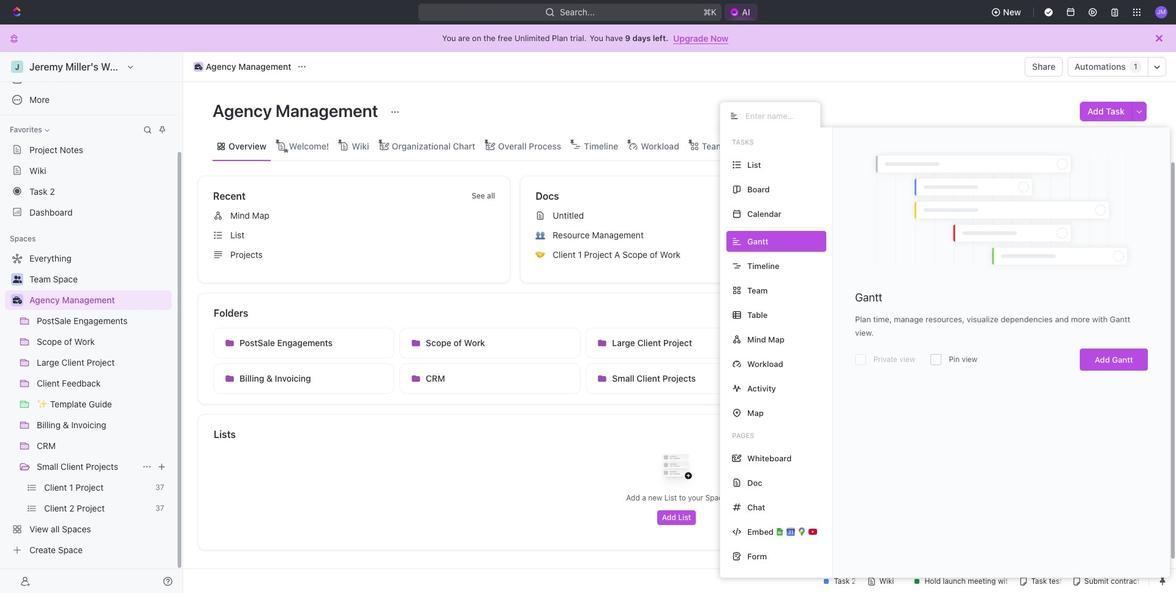Task type: locate. For each thing, give the bounding box(es) containing it.
on
[[472, 33, 481, 43]]

resource
[[553, 230, 590, 240]]

new
[[1003, 7, 1021, 17]]

you left "are"
[[442, 33, 456, 43]]

2 vertical spatial gantt
[[1112, 355, 1134, 365]]

embed
[[748, 527, 774, 536]]

1 vertical spatial wiki link
[[5, 161, 172, 180]]

agency management link
[[191, 59, 294, 74], [29, 290, 169, 310]]

1 vertical spatial mind
[[748, 334, 766, 344]]

0 horizontal spatial work
[[464, 338, 485, 348]]

small inside button
[[612, 373, 635, 384]]

0 vertical spatial small client projects
[[612, 373, 696, 384]]

0 vertical spatial wiki
[[352, 141, 369, 151]]

1 vertical spatial business time image
[[13, 297, 22, 304]]

overall
[[498, 141, 527, 151]]

add left task
[[1088, 106, 1104, 116]]

1 horizontal spatial 1
[[1134, 62, 1138, 71]]

postsale
[[240, 338, 275, 348]]

wiki link right welcome!
[[349, 138, 369, 155]]

project inside project notes link
[[29, 144, 57, 155]]

agency
[[206, 61, 236, 72], [213, 100, 272, 121], [29, 295, 60, 305]]

management inside sidebar 'navigation'
[[62, 295, 115, 305]]

2 horizontal spatial projects
[[663, 373, 696, 384]]

view
[[900, 355, 916, 364], [962, 355, 978, 364]]

the
[[484, 33, 496, 43]]

0 horizontal spatial to
[[679, 493, 686, 502]]

mind down table
[[748, 334, 766, 344]]

now
[[711, 33, 729, 43]]

process
[[529, 141, 561, 151]]

⌘k
[[704, 7, 717, 17]]

0 horizontal spatial agency management link
[[29, 290, 169, 310]]

1 horizontal spatial wiki link
[[349, 138, 369, 155]]

0 vertical spatial 1
[[1134, 62, 1138, 71]]

tree containing agency management
[[5, 249, 172, 560]]

have
[[606, 33, 623, 43]]

1 vertical spatial work
[[464, 338, 485, 348]]

add for add gantt
[[1095, 355, 1110, 365]]

1 horizontal spatial work
[[660, 249, 681, 260]]

workload up activity
[[748, 359, 783, 369]]

list right new
[[665, 493, 677, 502]]

0 horizontal spatial map
[[252, 210, 269, 221]]

plan inside you are on the free unlimited plan trial. you have 9 days left. upgrade now
[[552, 33, 568, 43]]

1 horizontal spatial view
[[962, 355, 978, 364]]

1 vertical spatial list link
[[208, 225, 505, 245]]

whiteboard
[[748, 453, 792, 463]]

add inside add task button
[[1088, 106, 1104, 116]]

new
[[648, 493, 663, 502]]

spaces
[[10, 234, 36, 243]]

0 vertical spatial to
[[1018, 235, 1026, 245]]

0 vertical spatial list link
[[744, 138, 761, 155]]

0 horizontal spatial plan
[[552, 33, 568, 43]]

0 horizontal spatial list link
[[208, 225, 505, 245]]

1 horizontal spatial project
[[584, 249, 612, 260]]

1 horizontal spatial small
[[612, 373, 635, 384]]

large client project
[[612, 338, 692, 348]]

0 vertical spatial business time image
[[195, 64, 202, 70]]

scope of work
[[426, 338, 485, 348]]

form
[[748, 551, 767, 561]]

of right a
[[650, 249, 658, 260]]

1 vertical spatial agency management link
[[29, 290, 169, 310]]

1 horizontal spatial of
[[650, 249, 658, 260]]

add
[[1088, 106, 1104, 116], [1095, 355, 1110, 365], [626, 493, 640, 502], [662, 513, 676, 522]]

work up crm button
[[464, 338, 485, 348]]

0 horizontal spatial workload
[[641, 141, 679, 151]]

list down enter name... field on the top right of page
[[747, 141, 761, 151]]

small client projects inside small client projects "link"
[[37, 461, 118, 472]]

1 vertical spatial projects
[[663, 373, 696, 384]]

1 vertical spatial gantt
[[1110, 314, 1131, 324]]

2 vertical spatial projects
[[86, 461, 118, 472]]

overall process link
[[496, 138, 561, 155]]

1 horizontal spatial list link
[[744, 138, 761, 155]]

0 horizontal spatial 1
[[578, 249, 582, 260]]

client 1 project a scope of work
[[553, 249, 681, 260]]

1 horizontal spatial to
[[1018, 235, 1026, 245]]

plan
[[552, 33, 568, 43], [855, 314, 871, 324]]

0 horizontal spatial mind
[[230, 210, 250, 221]]

timeline up table
[[748, 261, 780, 271]]

project left a
[[584, 249, 612, 260]]

favorites
[[10, 125, 42, 134]]

to right here
[[1018, 235, 1026, 245]]

workload left the team link
[[641, 141, 679, 151]]

projects inside button
[[663, 373, 696, 384]]

gantt inside plan time, manage resources, visualize dependencies and more with gantt view.
[[1110, 314, 1131, 324]]

1 right automations on the right of page
[[1134, 62, 1138, 71]]

gantt
[[855, 291, 883, 304], [1110, 314, 1131, 324], [1112, 355, 1134, 365]]

calendar
[[748, 209, 782, 218]]

&
[[267, 373, 273, 384]]

1 vertical spatial timeline
[[748, 261, 780, 271]]

more
[[1071, 314, 1090, 324]]

0 horizontal spatial business time image
[[13, 297, 22, 304]]

client inside button
[[637, 373, 660, 384]]

list down add a new list to your space
[[678, 513, 691, 522]]

to
[[1018, 235, 1026, 245], [679, 493, 686, 502]]

crm
[[426, 373, 445, 384]]

agency inside tree
[[29, 295, 60, 305]]

🤝
[[536, 250, 546, 259]]

‎task
[[29, 186, 47, 196]]

1 vertical spatial workload
[[748, 359, 783, 369]]

mind down recent
[[230, 210, 250, 221]]

agency management inside tree
[[29, 295, 115, 305]]

add down add a new list to your space
[[662, 513, 676, 522]]

0 vertical spatial small
[[612, 373, 635, 384]]

0 horizontal spatial wiki
[[29, 165, 46, 176]]

billing & invoicing button
[[213, 363, 395, 394]]

1 horizontal spatial you
[[590, 33, 604, 43]]

0 vertical spatial wiki link
[[349, 138, 369, 155]]

2 horizontal spatial project
[[663, 338, 692, 348]]

0 vertical spatial workload
[[641, 141, 679, 151]]

plan inside plan time, manage resources, visualize dependencies and more with gantt view.
[[855, 314, 871, 324]]

projects
[[230, 249, 263, 260], [663, 373, 696, 384], [86, 461, 118, 472]]

small inside "link"
[[37, 461, 58, 472]]

0 horizontal spatial you
[[442, 33, 456, 43]]

business time image inside sidebar 'navigation'
[[13, 297, 22, 304]]

dashboards link
[[5, 69, 172, 89]]

1 horizontal spatial team
[[748, 285, 768, 295]]

1 vertical spatial scope
[[426, 338, 451, 348]]

0 horizontal spatial team
[[702, 141, 724, 151]]

0 horizontal spatial project
[[29, 144, 57, 155]]

plan up view.
[[855, 314, 871, 324]]

manage
[[894, 314, 924, 324]]

add down with at the right of page
[[1095, 355, 1110, 365]]

small client projects inside small client projects button
[[612, 373, 696, 384]]

pin
[[949, 355, 960, 364]]

1 vertical spatial plan
[[855, 314, 871, 324]]

client inside "link"
[[61, 461, 84, 472]]

crm button
[[400, 363, 581, 394]]

view right pin on the bottom
[[962, 355, 978, 364]]

billing
[[240, 373, 264, 384]]

visualize
[[967, 314, 999, 324]]

mind map down recent
[[230, 210, 269, 221]]

organizational
[[392, 141, 451, 151]]

0 vertical spatial agency management link
[[191, 59, 294, 74]]

2 vertical spatial map
[[748, 408, 764, 418]]

1 down resource
[[578, 249, 582, 260]]

0 horizontal spatial projects
[[86, 461, 118, 472]]

small client projects
[[612, 373, 696, 384], [37, 461, 118, 472]]

docs
[[536, 191, 559, 202]]

timeline right process
[[584, 141, 618, 151]]

1 vertical spatial wiki
[[29, 165, 46, 176]]

add inside the add list button
[[662, 513, 676, 522]]

overview
[[229, 141, 266, 151]]

0 vertical spatial team
[[702, 141, 724, 151]]

share
[[1033, 61, 1056, 72]]

see all
[[472, 191, 495, 200]]

‎task 2
[[29, 186, 55, 196]]

project down folders button at the bottom of page
[[663, 338, 692, 348]]

1 vertical spatial map
[[768, 334, 785, 344]]

with
[[1092, 314, 1108, 324]]

2 view from the left
[[962, 355, 978, 364]]

1 vertical spatial of
[[454, 338, 462, 348]]

to left your
[[679, 493, 686, 502]]

2 vertical spatial project
[[663, 338, 692, 348]]

small
[[612, 373, 635, 384], [37, 461, 58, 472]]

project
[[29, 144, 57, 155], [584, 249, 612, 260], [663, 338, 692, 348]]

add list
[[662, 513, 691, 522]]

business time image
[[195, 64, 202, 70], [13, 297, 22, 304]]

0 horizontal spatial timeline
[[584, 141, 618, 151]]

2 vertical spatial agency
[[29, 295, 60, 305]]

scope right a
[[623, 249, 648, 260]]

0 horizontal spatial view
[[900, 355, 916, 364]]

scope up crm
[[426, 338, 451, 348]]

1 vertical spatial small client projects
[[37, 461, 118, 472]]

plan left "trial."
[[552, 33, 568, 43]]

add task button
[[1081, 102, 1132, 121]]

wiki
[[352, 141, 369, 151], [29, 165, 46, 176]]

work down untitled link
[[660, 249, 681, 260]]

you left have
[[590, 33, 604, 43]]

0 vertical spatial plan
[[552, 33, 568, 43]]

client feedback
[[799, 338, 864, 348]]

0 vertical spatial scope
[[623, 249, 648, 260]]

lists
[[214, 429, 236, 440]]

of up crm button
[[454, 338, 462, 348]]

1 horizontal spatial mind map
[[748, 334, 785, 344]]

0 horizontal spatial scope
[[426, 338, 451, 348]]

add gantt
[[1095, 355, 1134, 365]]

task
[[1106, 106, 1125, 116]]

1 horizontal spatial projects
[[230, 249, 263, 260]]

0 horizontal spatial mind map
[[230, 210, 269, 221]]

0 horizontal spatial small
[[37, 461, 58, 472]]

team left tasks
[[702, 141, 724, 151]]

work inside button
[[464, 338, 485, 348]]

1 horizontal spatial workload
[[748, 359, 783, 369]]

tree
[[5, 249, 172, 560]]

mind map down table
[[748, 334, 785, 344]]

2
[[50, 186, 55, 196]]

work
[[660, 249, 681, 260], [464, 338, 485, 348]]

1 vertical spatial project
[[584, 249, 612, 260]]

1 vertical spatial agency management
[[213, 100, 382, 121]]

add left a
[[626, 493, 640, 502]]

dashboard
[[29, 207, 73, 217]]

0 vertical spatial project
[[29, 144, 57, 155]]

0 vertical spatial mind
[[230, 210, 250, 221]]

1 horizontal spatial small client projects
[[612, 373, 696, 384]]

1 horizontal spatial plan
[[855, 314, 871, 324]]

list
[[747, 141, 761, 151], [748, 160, 761, 169], [230, 230, 245, 240], [665, 493, 677, 502], [678, 513, 691, 522]]

engagements
[[277, 338, 333, 348]]

wiki link down project notes link
[[5, 161, 172, 180]]

tasks
[[732, 138, 754, 146]]

view right private
[[900, 355, 916, 364]]

1 horizontal spatial business time image
[[195, 64, 202, 70]]

wiki link
[[349, 138, 369, 155], [5, 161, 172, 180]]

0 horizontal spatial small client projects
[[37, 461, 118, 472]]

1 vertical spatial small
[[37, 461, 58, 472]]

project inside large client project button
[[663, 338, 692, 348]]

2 vertical spatial agency management
[[29, 295, 115, 305]]

team up table
[[748, 285, 768, 295]]

wiki up ‎task on the left
[[29, 165, 46, 176]]

0 vertical spatial work
[[660, 249, 681, 260]]

1 you from the left
[[442, 33, 456, 43]]

1 view from the left
[[900, 355, 916, 364]]

wiki right welcome!
[[352, 141, 369, 151]]

project down favorites button
[[29, 144, 57, 155]]

0 horizontal spatial of
[[454, 338, 462, 348]]

team
[[702, 141, 724, 151], [748, 285, 768, 295]]

dashboards
[[29, 74, 77, 84]]

map
[[252, 210, 269, 221], [768, 334, 785, 344], [748, 408, 764, 418]]

organizational chart
[[392, 141, 476, 151]]



Task type: describe. For each thing, give the bounding box(es) containing it.
billing & invoicing
[[240, 373, 311, 384]]

left.
[[653, 33, 669, 43]]

chart
[[453, 141, 476, 151]]

add for add task
[[1088, 106, 1104, 116]]

tree inside sidebar 'navigation'
[[5, 249, 172, 560]]

1 vertical spatial team
[[748, 285, 768, 295]]

add a new list to your space
[[626, 493, 727, 502]]

small client projects button
[[586, 363, 768, 394]]

untitled link
[[531, 206, 828, 225]]

list up board
[[748, 160, 761, 169]]

pin view
[[949, 355, 978, 364]]

project for large client project
[[663, 338, 692, 348]]

doc
[[748, 478, 763, 487]]

add task
[[1088, 106, 1125, 116]]

scope inside button
[[426, 338, 451, 348]]

resource management
[[553, 230, 644, 240]]

private
[[874, 355, 898, 364]]

and
[[1055, 314, 1069, 324]]

resources
[[859, 191, 908, 202]]

dependencies
[[1001, 314, 1053, 324]]

your
[[688, 493, 703, 502]]

unlimited
[[515, 33, 550, 43]]

project notes link
[[5, 140, 172, 159]]

workload link
[[639, 138, 679, 155]]

0 vertical spatial of
[[650, 249, 658, 260]]

postsale engagements
[[240, 338, 333, 348]]

overview link
[[226, 138, 266, 155]]

plan time, manage resources, visualize dependencies and more with gantt view.
[[855, 314, 1131, 338]]

agency management link inside tree
[[29, 290, 169, 310]]

postsale engagements button
[[213, 328, 395, 358]]

trial.
[[570, 33, 587, 43]]

here
[[1000, 235, 1016, 245]]

1 horizontal spatial agency management link
[[191, 59, 294, 74]]

activity
[[748, 383, 776, 393]]

welcome! link
[[287, 138, 329, 155]]

list down recent
[[230, 230, 245, 240]]

overall process
[[498, 141, 561, 151]]

you are on the free unlimited plan trial. you have 9 days left. upgrade now
[[442, 33, 729, 43]]

list inside button
[[678, 513, 691, 522]]

1 horizontal spatial timeline
[[748, 261, 780, 271]]

welcome!
[[289, 141, 329, 151]]

wiki inside sidebar 'navigation'
[[29, 165, 46, 176]]

search...
[[560, 7, 595, 17]]

0 vertical spatial agency
[[206, 61, 236, 72]]

a
[[615, 249, 620, 260]]

projects inside "link"
[[86, 461, 118, 472]]

mind map link
[[208, 206, 505, 225]]

folders
[[214, 308, 248, 319]]

1 horizontal spatial wiki
[[352, 141, 369, 151]]

view for private view
[[900, 355, 916, 364]]

dashboard link
[[5, 202, 172, 222]]

pages
[[732, 431, 754, 439]]

table
[[748, 310, 768, 320]]

view for pin view
[[962, 355, 978, 364]]

resources button
[[858, 189, 1124, 203]]

folders button
[[213, 306, 1124, 320]]

add list button
[[657, 510, 696, 525]]

0 vertical spatial timeline
[[584, 141, 618, 151]]

drop files here to attach
[[962, 235, 1051, 245]]

👥
[[536, 230, 546, 240]]

of inside button
[[454, 338, 462, 348]]

time,
[[873, 314, 892, 324]]

projects link
[[208, 245, 505, 265]]

upgrade now link
[[673, 33, 729, 43]]

free
[[498, 33, 513, 43]]

0 vertical spatial projects
[[230, 249, 263, 260]]

notes
[[60, 144, 83, 155]]

project notes
[[29, 144, 83, 155]]

drop
[[962, 235, 980, 245]]

1 vertical spatial to
[[679, 493, 686, 502]]

all
[[487, 191, 495, 200]]

sidebar navigation
[[0, 52, 183, 593]]

0 horizontal spatial wiki link
[[5, 161, 172, 180]]

0 vertical spatial map
[[252, 210, 269, 221]]

1 horizontal spatial scope
[[623, 249, 648, 260]]

untitled
[[553, 210, 584, 221]]

2 horizontal spatial map
[[768, 334, 785, 344]]

2 you from the left
[[590, 33, 604, 43]]

resources,
[[926, 314, 965, 324]]

add for add a new list to your space
[[626, 493, 640, 502]]

0 vertical spatial agency management
[[206, 61, 291, 72]]

scope of work button
[[400, 328, 581, 358]]

team link
[[700, 138, 724, 155]]

favorites button
[[5, 123, 54, 137]]

client feedback button
[[772, 328, 954, 358]]

share button
[[1025, 57, 1063, 77]]

add for add list
[[662, 513, 676, 522]]

space
[[706, 493, 727, 502]]

project for client 1 project a scope of work
[[584, 249, 612, 260]]

upgrade
[[673, 33, 708, 43]]

1 vertical spatial agency
[[213, 100, 272, 121]]

1 horizontal spatial map
[[748, 408, 764, 418]]

view.
[[855, 328, 874, 338]]

0 vertical spatial mind map
[[230, 210, 269, 221]]

0 vertical spatial gantt
[[855, 291, 883, 304]]

1 vertical spatial 1
[[578, 249, 582, 260]]

recent
[[213, 191, 246, 202]]

1 horizontal spatial mind
[[748, 334, 766, 344]]

no lists icon. image
[[652, 444, 701, 493]]

lists button
[[213, 427, 1141, 442]]

9
[[625, 33, 631, 43]]

timeline link
[[582, 138, 618, 155]]

board
[[748, 184, 770, 194]]

Enter name... field
[[744, 110, 811, 121]]

files
[[982, 235, 997, 245]]



Task type: vqa. For each thing, say whether or not it's contained in the screenshot.
Internal Onboarding inside tree
no



